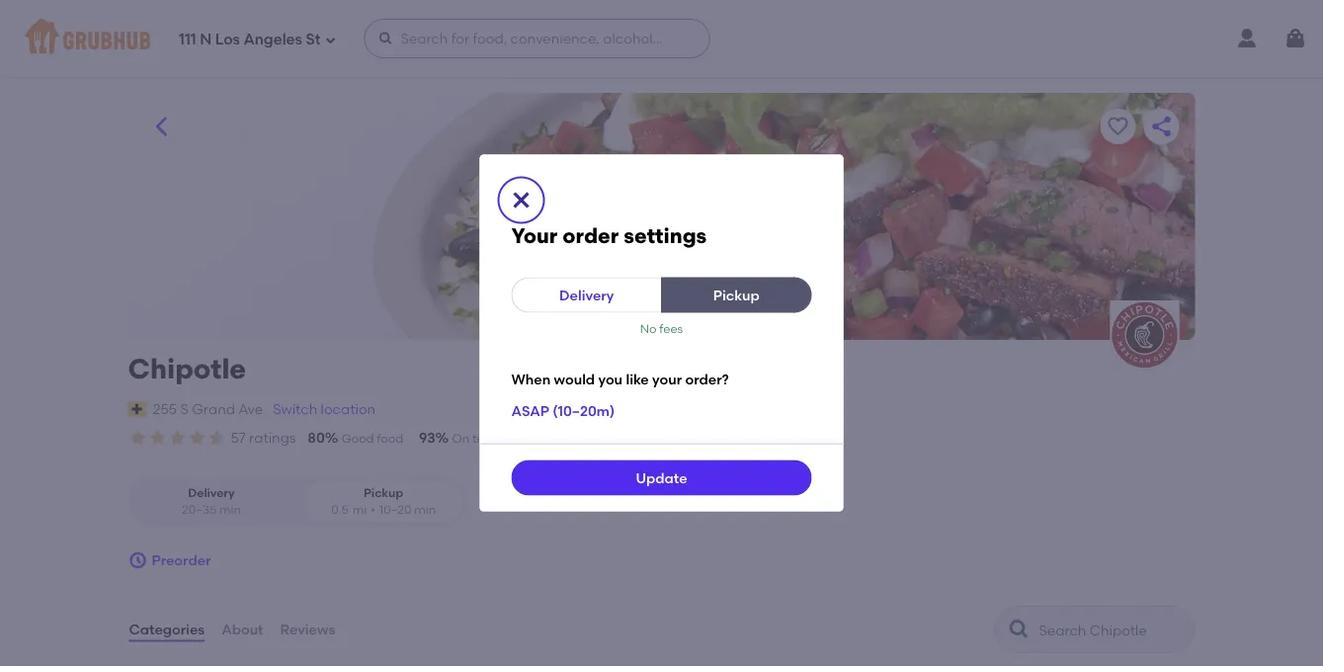 Task type: locate. For each thing, give the bounding box(es) containing it.
reviews
[[280, 621, 335, 638]]

save this restaurant image
[[1106, 115, 1130, 138]]

food
[[377, 431, 403, 446]]

switch location button
[[272, 398, 377, 420]]

preorder button
[[128, 543, 211, 578]]

would
[[554, 370, 595, 387]]

caret left icon image
[[150, 115, 173, 138]]

los
[[215, 31, 240, 49]]

asap (10–20m)
[[511, 402, 615, 419]]

order?
[[685, 370, 729, 387]]

delivery up 20–35 at the bottom of page
[[188, 486, 235, 500]]

1 horizontal spatial pickup
[[713, 286, 760, 303]]

1 vertical spatial svg image
[[509, 188, 533, 212]]

1 horizontal spatial min
[[414, 503, 436, 517]]

111 n los angeles st
[[179, 31, 321, 49]]

1 vertical spatial pickup
[[364, 486, 403, 500]]

reviews button
[[279, 594, 336, 665]]

svg image
[[1284, 27, 1307, 50], [325, 34, 336, 46]]

switch
[[273, 400, 317, 417]]

switch location
[[273, 400, 376, 417]]

on time delivery
[[452, 431, 546, 446]]

•
[[371, 503, 375, 517]]

delivery
[[559, 286, 614, 303], [188, 486, 235, 500]]

2 min from the left
[[414, 503, 436, 517]]

1 min from the left
[[219, 503, 241, 517]]

1 horizontal spatial svg image
[[378, 31, 394, 46]]

1 horizontal spatial order
[[641, 431, 672, 446]]

0 horizontal spatial order
[[563, 223, 619, 248]]

pickup
[[713, 286, 760, 303], [364, 486, 403, 500]]

255 s grand ave button
[[152, 398, 264, 420]]

save this restaurant button
[[1100, 109, 1136, 144]]

min
[[219, 503, 241, 517], [414, 503, 436, 517]]

min right 10–20
[[414, 503, 436, 517]]

update button
[[511, 460, 812, 496]]

star icon image
[[128, 428, 148, 448], [148, 428, 168, 448], [168, 428, 187, 448], [187, 428, 207, 448], [207, 428, 227, 448], [207, 428, 227, 448]]

0 vertical spatial svg image
[[378, 31, 394, 46]]

0 vertical spatial order
[[563, 223, 619, 248]]

s
[[180, 400, 189, 417]]

order
[[563, 223, 619, 248], [641, 431, 672, 446]]

1 vertical spatial order
[[641, 431, 672, 446]]

svg image left preorder
[[128, 551, 148, 570]]

0 horizontal spatial svg image
[[325, 34, 336, 46]]

pickup up order?
[[713, 286, 760, 303]]

pickup up •
[[364, 486, 403, 500]]

93
[[419, 429, 435, 446]]

pickup inside pickup 0.5 mi • 10–20 min
[[364, 486, 403, 500]]

0 horizontal spatial svg image
[[128, 551, 148, 570]]

0 vertical spatial pickup
[[713, 286, 760, 303]]

option group
[[128, 477, 467, 527]]

min right 20–35 at the bottom of page
[[219, 503, 241, 517]]

delivery down your order settings
[[559, 286, 614, 303]]

delivery inside button
[[559, 286, 614, 303]]

svg image up your
[[509, 188, 533, 212]]

preorder
[[152, 552, 211, 569]]

order up update
[[641, 431, 672, 446]]

order right your
[[563, 223, 619, 248]]

you
[[598, 370, 623, 387]]

pickup inside button
[[713, 286, 760, 303]]

1 horizontal spatial delivery
[[559, 286, 614, 303]]

delivery 20–35 min
[[182, 486, 241, 517]]

0 horizontal spatial pickup
[[364, 486, 403, 500]]

grand
[[192, 400, 235, 417]]

0 horizontal spatial delivery
[[188, 486, 235, 500]]

st
[[306, 31, 321, 49]]

svg image right st at the top of page
[[378, 31, 394, 46]]

categories
[[129, 621, 205, 638]]

delivery inside delivery 20–35 min
[[188, 486, 235, 500]]

fees
[[659, 322, 683, 336]]

svg image
[[378, 31, 394, 46], [509, 188, 533, 212], [128, 551, 148, 570]]

1 vertical spatial delivery
[[188, 486, 235, 500]]

order for your
[[563, 223, 619, 248]]

asap (10–20m) button
[[511, 393, 615, 428]]

0 vertical spatial delivery
[[559, 286, 614, 303]]

2 vertical spatial svg image
[[128, 551, 148, 570]]

0.5
[[331, 503, 349, 517]]

your
[[652, 370, 682, 387]]

angeles
[[244, 31, 302, 49]]

your
[[511, 223, 558, 248]]

ratings
[[249, 429, 296, 446]]

about button
[[221, 594, 264, 665]]

0 horizontal spatial min
[[219, 503, 241, 517]]

n
[[200, 31, 212, 49]]

svg image inside main navigation navigation
[[378, 31, 394, 46]]

80
[[308, 429, 325, 446]]



Task type: describe. For each thing, give the bounding box(es) containing it.
good
[[342, 431, 374, 446]]

update
[[636, 469, 687, 486]]

pickup 0.5 mi • 10–20 min
[[331, 486, 436, 517]]

20–35
[[182, 503, 216, 517]]

chipotle logo image
[[1110, 300, 1179, 370]]

mi
[[352, 503, 367, 517]]

when would you like your order?
[[511, 370, 729, 387]]

asap
[[511, 402, 549, 419]]

ave
[[238, 400, 263, 417]]

subscription pass image
[[128, 401, 148, 417]]

search icon image
[[1008, 618, 1031, 641]]

settings
[[624, 223, 707, 248]]

pickup for pickup
[[713, 286, 760, 303]]

111
[[179, 31, 196, 49]]

10–20
[[379, 503, 411, 517]]

78
[[561, 429, 577, 446]]

57
[[231, 429, 246, 446]]

about
[[222, 621, 263, 638]]

categories button
[[128, 594, 206, 665]]

no
[[640, 322, 657, 336]]

pickup button
[[661, 277, 812, 313]]

min inside delivery 20–35 min
[[219, 503, 241, 517]]

chipotle
[[128, 352, 246, 385]]

1 horizontal spatial svg image
[[1284, 27, 1307, 50]]

Search Chipotle search field
[[1037, 621, 1188, 639]]

good food
[[342, 431, 403, 446]]

svg image inside preorder button
[[128, 551, 148, 570]]

delivery for delivery 20–35 min
[[188, 486, 235, 500]]

location
[[321, 400, 376, 417]]

when
[[511, 370, 551, 387]]

time
[[472, 431, 498, 446]]

main navigation navigation
[[0, 0, 1323, 77]]

share icon image
[[1150, 115, 1174, 138]]

correct
[[593, 431, 638, 446]]

option group containing delivery 20–35 min
[[128, 477, 467, 527]]

255
[[153, 400, 177, 417]]

pickup for pickup 0.5 mi • 10–20 min
[[364, 486, 403, 500]]

(10–20m)
[[553, 402, 615, 419]]

order for correct
[[641, 431, 672, 446]]

min inside pickup 0.5 mi • 10–20 min
[[414, 503, 436, 517]]

like
[[626, 370, 649, 387]]

57 ratings
[[231, 429, 296, 446]]

delivery for delivery
[[559, 286, 614, 303]]

delivery
[[501, 431, 546, 446]]

2 horizontal spatial svg image
[[509, 188, 533, 212]]

delivery button
[[511, 277, 662, 313]]

your order settings
[[511, 223, 707, 248]]

no fees
[[640, 322, 683, 336]]

on
[[452, 431, 469, 446]]

255 s grand ave
[[153, 400, 263, 417]]

correct order
[[593, 431, 672, 446]]



Task type: vqa. For each thing, say whether or not it's contained in the screenshot.
20–35
yes



